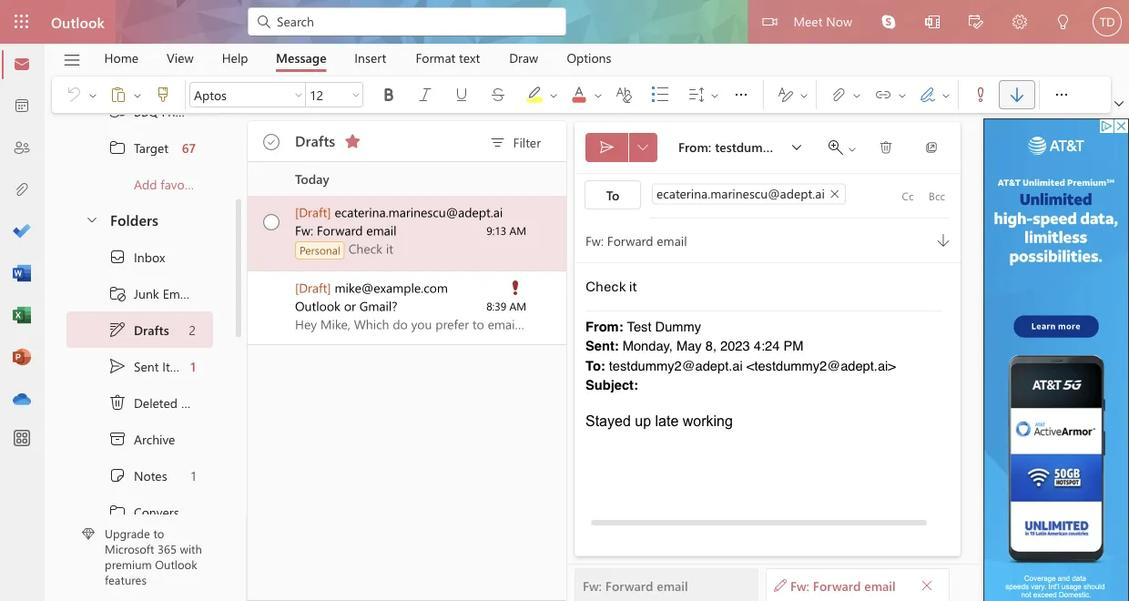 Task type: describe. For each thing, give the bounding box(es) containing it.
 button inside basic text group
[[547, 80, 561, 109]]

help
[[222, 49, 248, 66]]


[[925, 140, 939, 155]]

email inside message list list box
[[367, 222, 397, 239]]

am for 
[[510, 299, 527, 313]]

check inside personal check it
[[349, 240, 383, 257]]

dummy
[[656, 318, 702, 334]]

message button
[[262, 44, 340, 72]]

1 inside  tree item
[[191, 467, 196, 484]]

2  tree item from the top
[[67, 494, 213, 530]]

 button
[[963, 80, 999, 109]]

text highlight color image
[[526, 86, 562, 104]]

today heading
[[248, 162, 567, 196]]

 for  popup button
[[638, 142, 649, 153]]

from:
[[586, 318, 624, 334]]

items for 
[[181, 394, 212, 411]]

word image
[[13, 265, 31, 283]]

 
[[829, 140, 858, 155]]

 tree item
[[67, 384, 213, 421]]

9:13
[[487, 223, 507, 238]]

4:24
[[754, 338, 780, 354]]

 inside  
[[710, 90, 721, 101]]


[[1013, 15, 1028, 29]]

to do image
[[13, 223, 31, 241]]

personal
[[300, 243, 341, 257]]

8:39 am
[[487, 299, 527, 313]]

friends
[[162, 103, 202, 120]]


[[416, 86, 435, 104]]

 inside  
[[897, 90, 908, 101]]

 
[[777, 86, 810, 104]]


[[108, 284, 127, 302]]

bbq
[[134, 103, 158, 120]]

 button
[[145, 80, 181, 109]]

 deleted items
[[108, 394, 212, 412]]

onedrive image
[[13, 391, 31, 409]]

 tree item
[[67, 457, 213, 494]]

 inbox
[[108, 248, 165, 266]]

 bbq friends
[[108, 102, 202, 120]]

outlook for outlook or gmail?
[[295, 297, 341, 314]]

 
[[109, 86, 143, 104]]


[[972, 86, 990, 104]]

1  tree item from the top
[[67, 129, 213, 166]]


[[108, 321, 127, 339]]

[draft] mike@example.com
[[295, 279, 448, 296]]

 junk email
[[108, 284, 193, 302]]

insert
[[355, 49, 387, 66]]

 for  target
[[108, 138, 127, 157]]


[[969, 15, 984, 29]]

filter
[[513, 134, 541, 151]]

to
[[153, 526, 164, 542]]

sent
[[134, 358, 159, 375]]


[[919, 86, 938, 104]]

 button
[[1112, 95, 1128, 113]]

 button
[[586, 133, 630, 162]]

 inside select all messages checkbox
[[263, 134, 280, 150]]

<testdummy2@adept.ai>
[[747, 358, 896, 374]]

view
[[167, 49, 194, 66]]


[[774, 579, 787, 592]]

 
[[830, 86, 863, 104]]

 left font size text field
[[293, 89, 304, 100]]

features
[[105, 572, 147, 588]]


[[777, 86, 795, 104]]

ecaterina.marinescu@adept.ai button
[[652, 184, 846, 205]]

tags group
[[963, 77, 1036, 113]]

insert button
[[341, 44, 400, 72]]

it inside personal check it
[[386, 240, 394, 257]]

 tree item
[[67, 239, 213, 275]]

 button
[[867, 0, 911, 44]]

check it
[[586, 278, 638, 296]]

format
[[416, 49, 456, 66]]

 fw: forward email
[[774, 577, 896, 594]]

 button inside folders tree item
[[76, 202, 107, 236]]

 inside  
[[132, 90, 143, 101]]

application containing outlook
[[0, 0, 1130, 601]]

 inside  
[[847, 144, 858, 155]]

premium features image
[[82, 528, 95, 541]]

1  button from the left
[[723, 77, 760, 113]]

people image
[[13, 139, 31, 158]]

home
[[104, 49, 138, 66]]

 button
[[866, 80, 896, 109]]

pm
[[784, 338, 804, 354]]


[[882, 15, 897, 29]]

 inside  checkbox
[[263, 214, 280, 231]]

 button
[[100, 80, 130, 109]]

check inside the message body, press alt+f10 to exit 'text box'
[[586, 278, 626, 296]]

 inside  
[[799, 90, 810, 101]]

Select a message checkbox
[[251, 272, 295, 311]]

 button down draw button
[[517, 77, 562, 113]]

2
[[189, 321, 196, 338]]

microsoft
[[105, 541, 154, 557]]

 button down "options" button
[[561, 77, 607, 113]]

bcc button
[[923, 181, 952, 210]]

more apps image
[[13, 430, 31, 448]]

cc button
[[894, 181, 923, 210]]

[draft] for [draft] ecaterina.marinescu@adept.ai
[[295, 204, 331, 220]]

td button
[[1086, 0, 1130, 44]]

 for  dropdown button
[[1115, 99, 1124, 108]]

2 horizontal spatial fw:
[[791, 577, 810, 594]]

[draft] ecaterina.marinescu@adept.ai
[[295, 204, 503, 220]]

drafts inside  drafts
[[134, 321, 169, 338]]

bcc
[[929, 189, 946, 203]]

outlook inside "upgrade to microsoft 365 with premium outlook features"
[[155, 556, 197, 572]]

inbox
[[134, 249, 165, 265]]


[[489, 134, 507, 152]]

left-rail-appbar navigation
[[4, 44, 40, 421]]

Select all messages checkbox
[[259, 129, 284, 155]]

 button for font size text field
[[349, 82, 364, 108]]

 button
[[444, 80, 480, 109]]

2  button from the left
[[130, 80, 145, 109]]

Select a message checkbox
[[251, 196, 295, 235]]

outlook or gmail?
[[295, 297, 398, 314]]

 tree item
[[67, 93, 213, 129]]

clipboard group
[[56, 77, 181, 113]]

cc
[[902, 189, 914, 203]]

up
[[635, 413, 651, 430]]

forward inside button
[[606, 577, 654, 594]]

files image
[[13, 181, 31, 200]]


[[875, 86, 893, 104]]


[[344, 132, 362, 150]]


[[108, 466, 127, 485]]

premium
[[105, 556, 152, 572]]

it inside 'text box'
[[629, 278, 638, 296]]

 button
[[915, 573, 940, 598]]

to
[[606, 186, 620, 203]]

 
[[919, 86, 952, 104]]

8,
[[706, 338, 717, 354]]

drafts 
[[295, 131, 362, 150]]


[[1009, 86, 1027, 104]]

2  button from the left
[[1044, 77, 1081, 113]]

to button
[[585, 180, 641, 210]]


[[380, 86, 398, 104]]

2023
[[721, 338, 750, 354]]

 for  deleted items
[[108, 394, 127, 412]]

email inside button
[[657, 577, 688, 594]]

 inside  
[[852, 90, 863, 101]]

text
[[459, 49, 480, 66]]

 tree item
[[67, 275, 213, 312]]

 button
[[914, 133, 950, 162]]

Message body, press Alt+F10 to exit text field
[[586, 278, 950, 531]]



Task type: vqa. For each thing, say whether or not it's contained in the screenshot.
We'd love your feedback on your Notes folder experience. We just have a couple of questions.
no



Task type: locate. For each thing, give the bounding box(es) containing it.
sent:
[[586, 338, 619, 354]]

1 vertical spatial 1
[[191, 467, 196, 484]]

 button
[[86, 80, 100, 109], [130, 80, 145, 109], [547, 80, 561, 109]]

fw: forward email button
[[575, 569, 759, 601]]

include group
[[821, 77, 955, 113]]

ecaterina.marinescu@adept.ai down the today heading
[[335, 204, 503, 220]]

items inside  deleted items
[[181, 394, 212, 411]]

with
[[180, 541, 202, 557]]

 button right the "" at the left of the page
[[130, 80, 145, 109]]


[[615, 86, 633, 104]]


[[265, 134, 279, 149]]

1 horizontal spatial  button
[[292, 82, 306, 108]]

 for 
[[108, 503, 127, 521]]

tab list containing home
[[90, 44, 626, 72]]

Add a subject text field
[[575, 226, 921, 255]]

 up upgrade
[[108, 503, 127, 521]]

 button
[[955, 0, 999, 46]]

0 horizontal spatial drafts
[[134, 321, 169, 338]]

basic text group
[[190, 77, 760, 113]]

1 horizontal spatial drafts
[[295, 131, 336, 150]]

 left  button
[[87, 90, 98, 101]]

 button
[[292, 82, 306, 108], [349, 82, 364, 108], [76, 202, 107, 236]]

message list list box
[[248, 162, 567, 600]]

 button down  button
[[56, 77, 100, 113]]

from: test dummy sent: monday, may 8, 2023 4:24 pm to: testdummy2@adept.ai <testdummy2@adept.ai> subject:
[[586, 318, 896, 393]]

 search field
[[248, 0, 567, 41]]

1 horizontal spatial 
[[793, 143, 802, 152]]

Search for email, meetings, files and more. field
[[275, 12, 556, 30]]

subject:
[[586, 377, 639, 393]]

 left  at the right
[[793, 143, 802, 152]]

1 vertical spatial it
[[629, 278, 638, 296]]

am right "9:13"
[[510, 223, 527, 238]]

ecaterina.marinescu@adept.ai inside message list list box
[[335, 204, 503, 220]]

 left target
[[108, 138, 127, 157]]

0 vertical spatial outlook
[[51, 12, 105, 31]]

help button
[[208, 44, 262, 72]]

check up from:
[[586, 278, 626, 296]]

0 vertical spatial check
[[349, 240, 383, 257]]

fw:
[[295, 222, 313, 239], [583, 577, 602, 594], [791, 577, 810, 594]]

 left folders
[[85, 212, 99, 226]]

1 vertical spatial items
[[181, 394, 212, 411]]

 button inside include group
[[896, 80, 910, 109]]

0 vertical spatial it
[[386, 240, 394, 257]]

 tree item up add
[[67, 129, 213, 166]]

1 horizontal spatial ecaterina.marinescu@adept.ai
[[657, 185, 825, 201]]

powerpoint image
[[13, 349, 31, 367]]

bullets image
[[651, 86, 688, 104]]

 tree item
[[67, 129, 213, 166], [67, 494, 213, 530]]

am for ecaterina.marinescu@adept.ai
[[510, 223, 527, 238]]

 button
[[56, 77, 100, 113], [517, 77, 562, 113], [561, 77, 607, 113], [591, 80, 606, 109], [896, 80, 910, 109]]

0 horizontal spatial ecaterina.marinescu@adept.ai
[[335, 204, 503, 220]]

drafts right the ''
[[134, 321, 169, 338]]

Font size text field
[[306, 84, 348, 106]]

1 vertical spatial 
[[108, 394, 127, 412]]

1 inside  sent items 1
[[191, 358, 196, 375]]

add favorite tree item
[[67, 166, 213, 202]]

items right deleted
[[181, 394, 212, 411]]

 filter
[[489, 134, 541, 152]]


[[489, 86, 507, 104]]

 button for font text field
[[292, 82, 306, 108]]

outlook left or at the left of page
[[295, 297, 341, 314]]

items
[[162, 358, 193, 375], [181, 394, 212, 411]]

upgrade
[[105, 526, 150, 542]]

1 vertical spatial drafts
[[134, 321, 169, 338]]

1 vertical spatial 
[[108, 503, 127, 521]]

drafts inside drafts 
[[295, 131, 336, 150]]

0 horizontal spatial  button
[[76, 202, 107, 236]]

forward inside message list list box
[[317, 222, 363, 239]]

 right font size text field
[[351, 89, 362, 100]]

1 down 2
[[191, 358, 196, 375]]

[draft] for [draft] mike@example.com
[[295, 279, 331, 296]]

Font text field
[[190, 84, 291, 106]]

2  from the top
[[108, 503, 127, 521]]

0 vertical spatial drafts
[[295, 131, 336, 150]]

1  from the left
[[733, 86, 751, 104]]

from : testdummy546@outlook.com
[[679, 138, 888, 155]]

 
[[875, 86, 908, 104]]

check
[[349, 240, 383, 257], [586, 278, 626, 296]]

fw: inside button
[[583, 577, 602, 594]]

1  from the top
[[108, 138, 127, 157]]

1 am from the top
[[510, 223, 527, 238]]

 right  button
[[638, 142, 649, 153]]

0 vertical spatial ecaterina.marinescu@adept.ai
[[657, 185, 825, 201]]


[[108, 102, 127, 120]]

test
[[627, 318, 652, 334]]

0 vertical spatial 1
[[191, 358, 196, 375]]


[[830, 86, 848, 104]]

 button right  
[[723, 77, 760, 113]]

tree containing 
[[67, 239, 213, 601]]

 down td dropdown button
[[1115, 99, 1124, 108]]

1 vertical spatial fw: forward email
[[583, 577, 688, 594]]

2 horizontal spatial email
[[865, 577, 896, 594]]

[draft] up outlook or gmail?
[[295, 279, 331, 296]]

mail image
[[13, 56, 31, 74]]

2 horizontal spatial outlook
[[295, 297, 341, 314]]

2 horizontal spatial  button
[[547, 80, 561, 109]]

it up test
[[629, 278, 638, 296]]

drafts heading
[[295, 121, 367, 161]]

0 horizontal spatial check
[[349, 240, 383, 257]]

1 vertical spatial [draft]
[[295, 279, 331, 296]]

3  button from the left
[[547, 80, 561, 109]]

drafts
[[295, 131, 336, 150], [134, 321, 169, 338]]

 button
[[54, 45, 90, 76]]

deleted
[[134, 394, 178, 411]]


[[108, 357, 127, 375]]

1 vertical spatial  tree item
[[67, 494, 213, 530]]

check up [draft] mike@example.com
[[349, 240, 383, 257]]

0 horizontal spatial fw:
[[295, 222, 313, 239]]

personal check it
[[300, 240, 394, 257]]

1 vertical spatial 
[[263, 214, 280, 231]]

2 vertical spatial outlook
[[155, 556, 197, 572]]

 for 
[[879, 140, 894, 155]]

 inside button
[[879, 140, 894, 155]]

0 vertical spatial 
[[108, 138, 127, 157]]

0 vertical spatial am
[[510, 223, 527, 238]]

1 [draft] from the top
[[295, 204, 331, 220]]

 right  at the right
[[847, 144, 858, 155]]

1  from the top
[[263, 134, 280, 150]]

0 horizontal spatial 
[[733, 86, 751, 104]]

fw: forward email
[[295, 222, 397, 239], [583, 577, 688, 594]]

 right 
[[852, 90, 863, 101]]


[[453, 86, 471, 104]]

 tree item down  notes
[[67, 494, 213, 530]]

 right   at top
[[879, 140, 894, 155]]

 button right font size text field
[[349, 82, 364, 108]]

 right  at the right top
[[799, 90, 810, 101]]

ecaterina.marinescu@adept.ai up add a subject text box
[[657, 185, 825, 201]]

 right 
[[941, 90, 952, 101]]

meet now
[[794, 12, 853, 29]]

 button inside basic text group
[[591, 80, 606, 109]]

1 horizontal spatial 
[[1053, 86, 1071, 104]]

 inside basic text group
[[733, 86, 751, 104]]

365
[[158, 541, 177, 557]]


[[507, 279, 525, 297]]

1 vertical spatial ecaterina.marinescu@adept.ai
[[335, 204, 503, 220]]

 button left 
[[591, 80, 606, 109]]

 button down message button at top
[[292, 82, 306, 108]]

drafts left  'button'
[[295, 131, 336, 150]]

 left  button on the top of the page
[[593, 90, 604, 101]]

 inside popup button
[[638, 142, 649, 153]]

0 vertical spatial fw: forward email
[[295, 222, 397, 239]]

67
[[182, 139, 196, 156]]

message list section
[[248, 117, 567, 600]]

1 horizontal spatial fw: forward email
[[583, 577, 688, 594]]

reading pane main content
[[568, 114, 979, 601]]

8:39
[[487, 299, 507, 313]]

0 horizontal spatial outlook
[[51, 12, 105, 31]]

outlook down "to"
[[155, 556, 197, 572]]

archive
[[134, 431, 175, 448]]

2 am from the top
[[510, 299, 527, 313]]

0 horizontal spatial  button
[[86, 80, 100, 109]]

2 horizontal spatial 
[[1115, 99, 1124, 108]]

stayed
[[586, 413, 631, 430]]


[[733, 86, 751, 104], [1053, 86, 1071, 104]]

0 horizontal spatial forward
[[317, 222, 363, 239]]

0 vertical spatial 
[[879, 140, 894, 155]]


[[879, 140, 894, 155], [108, 394, 127, 412]]

 button left font color image
[[547, 80, 561, 109]]

0 horizontal spatial  button
[[723, 77, 760, 113]]

it down '[draft] ecaterina.marinescu@adept.ai'
[[386, 240, 394, 257]]

9:13 am
[[487, 223, 527, 238]]

am down 
[[510, 299, 527, 313]]


[[293, 89, 304, 100], [351, 89, 362, 100], [710, 90, 721, 101], [799, 90, 810, 101], [852, 90, 863, 101], [941, 90, 952, 101], [87, 90, 98, 101], [132, 90, 143, 101], [548, 90, 559, 101], [593, 90, 604, 101], [897, 90, 908, 101], [847, 144, 858, 155], [85, 212, 99, 226]]

2  from the left
[[1053, 86, 1071, 104]]

application
[[0, 0, 1130, 601]]

1 horizontal spatial 
[[879, 140, 894, 155]]

favorite
[[161, 176, 203, 192]]

 button
[[911, 0, 955, 46]]

 right  
[[733, 86, 751, 104]]

view button
[[153, 44, 207, 72]]

0 vertical spatial 
[[263, 134, 280, 150]]

 inside folders tree item
[[85, 212, 99, 226]]

 
[[688, 86, 721, 104]]

tree
[[67, 239, 213, 601]]

:
[[709, 138, 712, 155]]

options button
[[553, 44, 625, 72]]

1  button from the left
[[86, 80, 100, 109]]

items right sent at the left
[[162, 358, 193, 375]]


[[255, 13, 273, 31]]


[[600, 140, 615, 155]]

0 horizontal spatial email
[[367, 222, 397, 239]]

 inside dropdown button
[[1115, 99, 1124, 108]]


[[938, 234, 950, 247]]

 left font color image
[[548, 90, 559, 101]]

outlook inside banner
[[51, 12, 105, 31]]

1 vertical spatial am
[[510, 299, 527, 313]]


[[829, 140, 844, 155]]

To text field
[[651, 184, 894, 208]]

0 vertical spatial  tree item
[[67, 129, 213, 166]]

ecaterina.marinescu@adept.ai inside ecaterina.marinescu@adept.ai button
[[657, 185, 825, 201]]

0 horizontal spatial 
[[638, 142, 649, 153]]

outlook up 
[[51, 12, 105, 31]]


[[108, 248, 127, 266]]

1 horizontal spatial  button
[[1044, 77, 1081, 113]]

options
[[567, 49, 612, 66]]

ecaterina.marinescu@adept.ai
[[657, 185, 825, 201], [335, 204, 503, 220]]

 inside tree item
[[108, 394, 127, 412]]

format text button
[[402, 44, 494, 72]]

1 vertical spatial outlook
[[295, 297, 341, 314]]

 tree item
[[67, 312, 213, 348]]

2 horizontal spatial forward
[[813, 577, 861, 594]]

1 horizontal spatial fw:
[[583, 577, 602, 594]]

1 horizontal spatial  button
[[130, 80, 145, 109]]

 up bbq
[[132, 90, 143, 101]]

 down 
[[108, 394, 127, 412]]

testdummy2@adept.ai
[[609, 358, 743, 374]]

2 [draft] from the top
[[295, 279, 331, 296]]

1 horizontal spatial email
[[657, 577, 688, 594]]

 up select a message option
[[263, 214, 280, 231]]

 notes
[[108, 466, 167, 485]]

excel image
[[13, 307, 31, 325]]

message
[[276, 49, 327, 66]]

outlook inside message list list box
[[295, 297, 341, 314]]

2 horizontal spatial  button
[[349, 82, 364, 108]]

0 horizontal spatial 
[[108, 394, 127, 412]]

outlook for outlook
[[51, 12, 105, 31]]

1 horizontal spatial outlook
[[155, 556, 197, 572]]

 button left the "" at the left of the page
[[86, 80, 100, 109]]

0 horizontal spatial fw: forward email
[[295, 222, 397, 239]]

 button
[[338, 127, 367, 156]]

tab list
[[90, 44, 626, 72]]

 right  button
[[1053, 86, 1071, 104]]

0 vertical spatial items
[[162, 358, 193, 375]]

fw: inside message list list box
[[295, 222, 313, 239]]

target
[[134, 139, 169, 156]]

 button right  button
[[1044, 77, 1081, 113]]

 button
[[868, 133, 905, 162]]

mike@example.com
[[335, 279, 448, 296]]

outlook banner
[[0, 0, 1130, 46]]

 right 
[[897, 90, 908, 101]]

2  from the top
[[263, 214, 280, 231]]

folders tree item
[[67, 202, 213, 239]]

working
[[683, 413, 733, 430]]

1 right notes
[[191, 467, 196, 484]]

 inside  
[[941, 90, 952, 101]]

 button left folders
[[76, 202, 107, 236]]

 button
[[407, 80, 444, 109]]

1 vertical spatial check
[[586, 278, 626, 296]]

0 vertical spatial [draft]
[[295, 204, 331, 220]]

 tree item
[[67, 421, 213, 457]]

font color image
[[570, 86, 607, 104]]

2 1 from the top
[[191, 467, 196, 484]]

1 horizontal spatial it
[[629, 278, 638, 296]]

 right 
[[710, 90, 721, 101]]

meet
[[794, 12, 823, 29]]

1 horizontal spatial forward
[[606, 577, 654, 594]]

[draft] down today
[[295, 204, 331, 220]]

upgrade to microsoft 365 with premium outlook features
[[105, 526, 202, 588]]

 down font text field
[[263, 134, 280, 150]]

 tree item
[[67, 348, 213, 384]]

fw: forward email inside button
[[583, 577, 688, 594]]

fw: forward email inside message list list box
[[295, 222, 397, 239]]

 button right 
[[896, 80, 910, 109]]

calendar image
[[13, 97, 31, 116]]

items for 
[[162, 358, 193, 375]]

now
[[827, 12, 853, 29]]

from
[[679, 138, 709, 155]]

 button
[[606, 80, 642, 109]]


[[263, 134, 280, 150], [263, 214, 280, 231]]

 archive
[[108, 430, 175, 448]]

[draft]
[[295, 204, 331, 220], [295, 279, 331, 296]]

0 horizontal spatial it
[[386, 240, 394, 257]]

items inside  sent items 1
[[162, 358, 193, 375]]

1 1 from the top
[[191, 358, 196, 375]]

 button
[[629, 133, 658, 162]]

1 horizontal spatial check
[[586, 278, 626, 296]]



